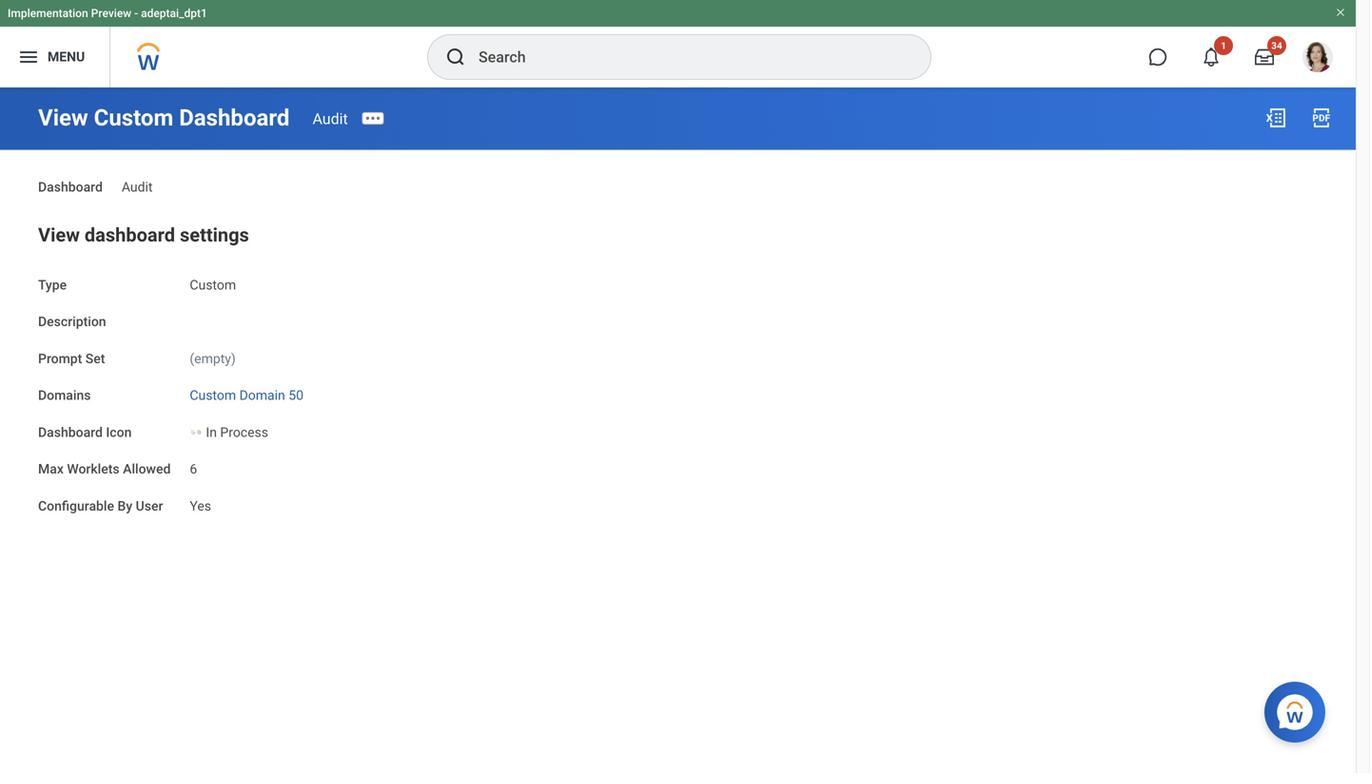 Task type: vqa. For each thing, say whether or not it's contained in the screenshot.
Dashboard Icon
yes



Task type: describe. For each thing, give the bounding box(es) containing it.
dashboard icon
[[38, 425, 132, 440]]

view custom dashboard
[[38, 104, 290, 131]]

view dashboard settings button
[[38, 224, 249, 246]]

max
[[38, 462, 64, 477]]

profile logan mcneil image
[[1303, 42, 1333, 76]]

max worklets allowed element
[[190, 450, 197, 479]]

set
[[85, 351, 105, 367]]

yes
[[190, 499, 211, 514]]

-
[[134, 7, 138, 20]]

description
[[38, 314, 106, 330]]

view printable version (pdf) image
[[1311, 107, 1333, 129]]

menu button
[[0, 27, 110, 88]]

justify image
[[17, 46, 40, 69]]

prompt
[[38, 351, 82, 367]]

configurable by user element
[[190, 487, 211, 515]]

domain
[[239, 388, 285, 404]]

audit for dashboard element
[[122, 179, 153, 195]]

view dashboard settings group
[[38, 220, 1318, 516]]

(empty)
[[190, 351, 236, 367]]

custom domain 50
[[190, 388, 304, 404]]

domains
[[38, 388, 91, 404]]

icon
[[106, 425, 132, 440]]

34
[[1272, 40, 1283, 51]]

dashboard for dashboard icon
[[38, 425, 103, 440]]

custom for custom domain 50
[[190, 388, 236, 404]]

dashboard
[[85, 224, 175, 246]]

50
[[289, 388, 304, 404]]

process
[[220, 425, 268, 440]]

Search Workday  search field
[[479, 36, 892, 78]]

custom for type element
[[190, 277, 236, 293]]

34 button
[[1244, 36, 1287, 78]]

notifications large image
[[1202, 48, 1221, 67]]

view for view dashboard settings
[[38, 224, 80, 246]]

configurable by user
[[38, 499, 163, 514]]

implementation
[[8, 7, 88, 20]]

inbox large image
[[1255, 48, 1274, 67]]

dashboard element
[[122, 168, 153, 196]]

user
[[136, 499, 163, 514]]

configurable
[[38, 499, 114, 514]]

implementation preview -   adeptai_dpt1
[[8, 7, 207, 20]]

close environment banner image
[[1335, 7, 1347, 18]]

menu banner
[[0, 0, 1356, 88]]

1 button
[[1191, 36, 1233, 78]]

0 vertical spatial custom
[[94, 104, 173, 131]]

custom domain 50 link
[[190, 384, 304, 404]]

export to excel image
[[1265, 107, 1288, 129]]

menu
[[48, 49, 85, 65]]



Task type: locate. For each thing, give the bounding box(es) containing it.
dashboard for dashboard
[[38, 179, 103, 195]]

prompt set
[[38, 351, 105, 367]]

1 vertical spatial view
[[38, 224, 80, 246]]

1 horizontal spatial audit
[[313, 110, 348, 128]]

search image
[[444, 46, 467, 69]]

in process element
[[206, 421, 268, 440]]

1 vertical spatial dashboard
[[38, 179, 103, 195]]

view up type
[[38, 224, 80, 246]]

view down menu on the top
[[38, 104, 88, 131]]

view inside view dashboard settings group
[[38, 224, 80, 246]]

1 vertical spatial custom
[[190, 277, 236, 293]]

max worklets allowed
[[38, 462, 171, 477]]

audit link
[[313, 110, 348, 128]]

6
[[190, 462, 197, 477]]

view
[[38, 104, 88, 131], [38, 224, 80, 246]]

by
[[118, 499, 132, 514]]

type
[[38, 277, 67, 293]]

2 vertical spatial custom
[[190, 388, 236, 404]]

2 view from the top
[[38, 224, 80, 246]]

worklets
[[67, 462, 120, 477]]

custom
[[94, 104, 173, 131], [190, 277, 236, 293], [190, 388, 236, 404]]

2 vertical spatial dashboard
[[38, 425, 103, 440]]

dashboard icon image
[[190, 425, 202, 440]]

audit for audit link
[[313, 110, 348, 128]]

1 vertical spatial audit
[[122, 179, 153, 195]]

allowed
[[123, 462, 171, 477]]

custom down (empty)
[[190, 388, 236, 404]]

1
[[1221, 40, 1227, 51]]

view dashboard settings
[[38, 224, 249, 246]]

in
[[206, 425, 217, 440]]

preview
[[91, 7, 131, 20]]

0 vertical spatial dashboard
[[179, 104, 290, 131]]

view custom dashboard main content
[[0, 88, 1356, 533]]

0 vertical spatial view
[[38, 104, 88, 131]]

custom down settings
[[190, 277, 236, 293]]

type element
[[190, 266, 236, 294]]

custom up dashboard element
[[94, 104, 173, 131]]

1 view from the top
[[38, 104, 88, 131]]

adeptai_dpt1
[[141, 7, 207, 20]]

0 vertical spatial audit
[[313, 110, 348, 128]]

dashboard
[[179, 104, 290, 131], [38, 179, 103, 195], [38, 425, 103, 440]]

0 horizontal spatial audit
[[122, 179, 153, 195]]

view for view custom dashboard
[[38, 104, 88, 131]]

in process
[[206, 425, 268, 440]]

dashboard inside group
[[38, 425, 103, 440]]

audit
[[313, 110, 348, 128], [122, 179, 153, 195]]

settings
[[180, 224, 249, 246]]



